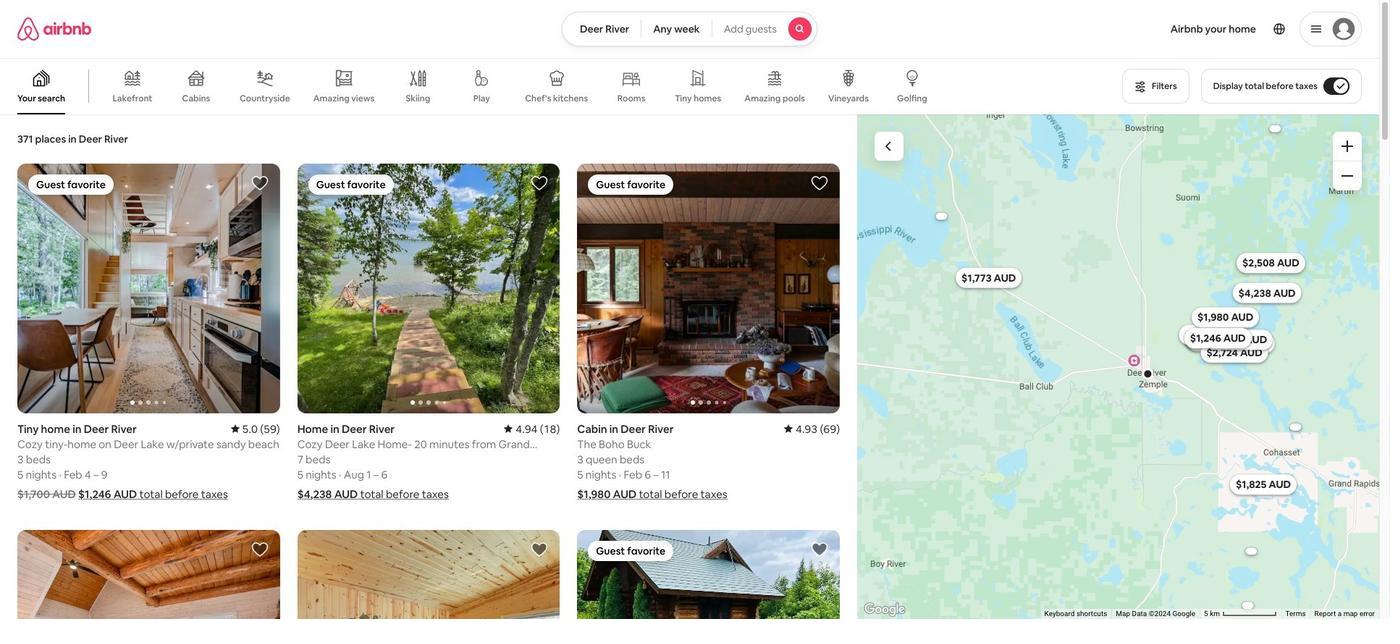 Task type: describe. For each thing, give the bounding box(es) containing it.
google map
showing 25 stays. region
[[857, 114, 1380, 619]]

the location you searched image
[[1142, 368, 1154, 379]]

add to wishlist: home in deer river image
[[811, 541, 828, 558]]

add to wishlist: treehouse in grand rapids image
[[251, 541, 268, 558]]

google image
[[861, 600, 909, 619]]

zoom out image
[[1342, 170, 1353, 182]]

1 vertical spatial add to wishlist: cabin in deer river image
[[531, 541, 548, 558]]



Task type: vqa. For each thing, say whether or not it's contained in the screenshot.
Add to wishlist: Boulder, Utah Icon
no



Task type: locate. For each thing, give the bounding box(es) containing it.
0 vertical spatial add to wishlist: cabin in deer river image
[[811, 175, 828, 192]]

profile element
[[835, 0, 1362, 58]]

add to wishlist: tiny home in deer river image
[[251, 175, 268, 192]]

1 horizontal spatial add to wishlist: cabin in deer river image
[[811, 175, 828, 192]]

None search field
[[562, 12, 818, 46]]

group
[[17, 164, 280, 413], [297, 164, 560, 413], [577, 164, 840, 413], [17, 530, 280, 619], [297, 530, 560, 619], [577, 530, 840, 619]]

zoom in image
[[1342, 140, 1353, 152]]

4.94 out of 5 average rating,  18 reviews image
[[504, 422, 560, 436]]

5.0 out of 5 average rating,  59 reviews image
[[231, 422, 280, 436]]

4.93 out of 5 average rating,  69 reviews image
[[784, 422, 840, 436]]

add to wishlist: cabin in deer river image
[[811, 175, 828, 192], [531, 541, 548, 558]]

add to wishlist: home in deer river image
[[531, 175, 548, 192]]

0 horizontal spatial add to wishlist: cabin in deer river image
[[531, 541, 548, 558]]



